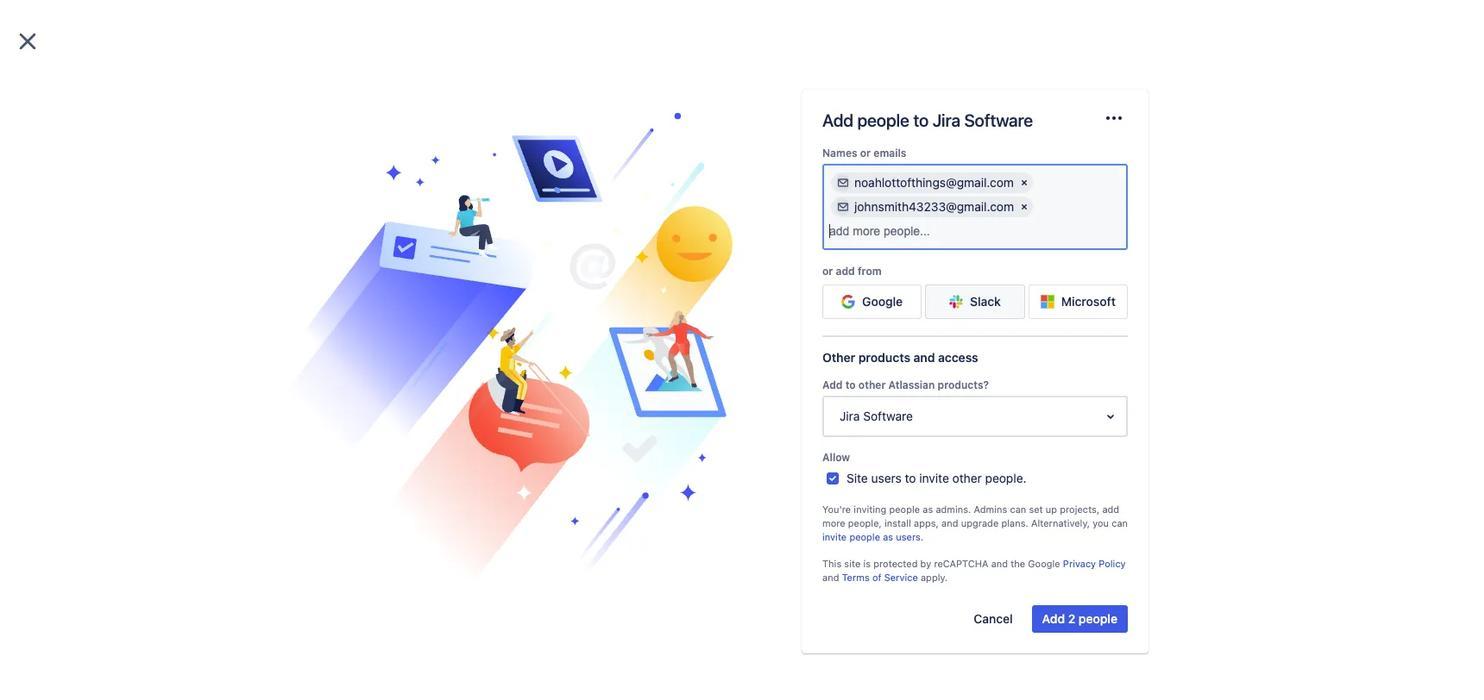 Task type: locate. For each thing, give the bounding box(es) containing it.
0 horizontal spatial task image
[[297, 366, 311, 380]]

0 horizontal spatial james
[[321, 449, 353, 462]]

and down this
[[822, 572, 839, 583]]

am for october 18, 2023 at 9:41 am
[[422, 489, 438, 502]]

reporter inside reporter james peterson
[[297, 430, 338, 442]]

add down 'other'
[[822, 379, 843, 392]]

1 vertical spatial peterson
[[356, 449, 399, 462]]

add left from
[[836, 265, 855, 278]]

1 vertical spatial site
[[844, 559, 861, 570]]

alternatively,
[[1031, 518, 1090, 529]]

1 vertical spatial design
[[384, 566, 423, 581]]

0 vertical spatial software
[[964, 110, 1033, 130]]

open image
[[1100, 407, 1121, 427]]

projects,
[[1060, 504, 1100, 515]]

google inside button
[[862, 294, 903, 309]]

upgrade
[[961, 518, 999, 529]]

reporter
[[540, 362, 581, 373], [297, 430, 338, 442]]

1 horizontal spatial can
[[1112, 518, 1128, 529]]

1 vertical spatial other
[[952, 471, 982, 486]]

1 vertical spatial add
[[822, 379, 843, 392]]

or left emails
[[860, 147, 871, 160]]

done image
[[706, 338, 720, 352]]

people down privacy policy link in the bottom right of the page
[[1079, 612, 1118, 626]]

0 horizontal spatial invite
[[822, 531, 847, 542]]

at
[[630, 420, 639, 433], [385, 489, 395, 502], [385, 524, 395, 537]]

add inside button
[[1042, 612, 1065, 626]]

1 horizontal spatial or
[[860, 147, 871, 160]]

wwf-11
[[561, 339, 603, 352]]

0 horizontal spatial other
[[859, 379, 886, 392]]

you're inviting people as admins. admins can set up projects, add more people, install apps, and upgrade plans. alternatively, you can invite people as users.
[[822, 504, 1128, 542]]

to
[[913, 110, 929, 130], [696, 258, 707, 273], [846, 379, 856, 392], [905, 471, 916, 486]]

1 vertical spatial 18,
[[340, 524, 354, 537]]

recaptcha
[[934, 559, 989, 570]]

1 vertical spatial at
[[385, 489, 395, 502]]

1 vertical spatial the
[[618, 275, 636, 290]]

1 horizontal spatial james
[[564, 380, 596, 393]]

you
[[1093, 518, 1109, 529]]

design the weary wear site
[[297, 258, 451, 273]]

0 horizontal spatial 2
[[381, 212, 389, 227]]

banner
[[0, 0, 1479, 48]]

wwf-1 link
[[318, 365, 354, 380]]

task image up start
[[297, 366, 311, 380]]

add for add to other atlassian products?
[[822, 379, 843, 392]]

1 vertical spatial james
[[321, 449, 353, 462]]

Search field
[[1151, 10, 1324, 38]]

to right users
[[905, 471, 916, 486]]

1 vertical spatial add
[[1102, 504, 1120, 515]]

1 horizontal spatial wwf-
[[561, 339, 593, 352]]

october for october 18, 2023 at 9:41 am
[[297, 489, 337, 502]]

and down admins.
[[942, 518, 958, 529]]

add 2 people button
[[1032, 606, 1128, 633]]

2023
[[342, 409, 367, 420], [601, 420, 627, 433], [357, 489, 382, 502], [357, 524, 382, 537]]

allow
[[822, 452, 850, 464]]

0 horizontal spatial software
[[863, 409, 913, 424]]

as
[[923, 504, 933, 515], [883, 531, 893, 542]]

1 horizontal spatial design
[[384, 566, 423, 581]]

or add from
[[822, 265, 882, 278]]

am
[[666, 420, 682, 433], [422, 489, 438, 502], [428, 524, 444, 537]]

clear image
[[1018, 200, 1031, 214]]

0 vertical spatial as
[[923, 504, 933, 515]]

other up admins.
[[952, 471, 982, 486]]

to inside create a new athleisure top to go along with the turtleneck pillow sweater
[[696, 258, 707, 273]]

0 horizontal spatial reporter
[[297, 430, 338, 442]]

1 18, from the top
[[340, 489, 354, 502]]

peterson up october 18, 2023 at 9:41 am
[[356, 449, 399, 462]]

0 vertical spatial add
[[822, 110, 854, 130]]

2023 right 24,
[[601, 420, 627, 433]]

0 vertical spatial reporter
[[540, 362, 581, 373]]

james peterson image
[[478, 362, 499, 383], [542, 376, 563, 397], [235, 515, 255, 536]]

1 vertical spatial task image
[[297, 366, 311, 380]]

add to other atlassian products?
[[822, 379, 989, 392]]

1 vertical spatial oct
[[300, 409, 321, 420]]

reporter down 23,
[[297, 430, 338, 442]]

1 vertical spatial am
[[422, 489, 438, 502]]

2 vertical spatial add
[[1042, 612, 1065, 626]]

peterson up created october 24, 2023 at 9:12 am
[[599, 380, 642, 393]]

you're
[[822, 504, 851, 515]]

created october 24, 2023 at 9:12 am
[[540, 406, 682, 433]]

jira up allow
[[840, 409, 860, 424]]

0 vertical spatial am
[[666, 420, 682, 433]]

wwf- up date in the left bottom of the page
[[318, 366, 349, 379]]

am right 9:41
[[422, 489, 438, 502]]

people
[[857, 110, 910, 130], [889, 504, 920, 515], [850, 531, 880, 542], [1079, 612, 1118, 626]]

and inside you're inviting people as admins. admins can set up projects, add more people, install apps, and upgrade plans. alternatively, you can invite people as users.
[[942, 518, 958, 529]]

as down install
[[883, 531, 893, 542]]

am for october 18, 2023 at 10:36 am
[[428, 524, 444, 537]]

18, for october 18, 2023 at 10:36 am
[[340, 524, 354, 537]]

admins
[[974, 504, 1007, 515]]

1 horizontal spatial peterson
[[599, 380, 642, 393]]

1 horizontal spatial jira
[[933, 110, 960, 130]]

0 vertical spatial jira
[[933, 110, 960, 130]]

1 horizontal spatial other
[[952, 471, 982, 486]]

oct down start
[[300, 409, 321, 420]]

2 vertical spatial the
[[1011, 559, 1025, 570]]

software up clear image
[[964, 110, 1033, 130]]

2 18, from the top
[[340, 524, 354, 537]]

up
[[1046, 504, 1057, 515]]

the left weary
[[339, 258, 357, 273]]

0 vertical spatial site
[[431, 258, 451, 273]]

1 horizontal spatial as
[[923, 504, 933, 515]]

add
[[822, 110, 854, 130], [822, 379, 843, 392], [1042, 612, 1065, 626]]

apps,
[[914, 518, 939, 529]]

people up emails
[[857, 110, 910, 130]]

at left 9:12
[[630, 420, 639, 433]]

reporter down the wwf-11 link
[[540, 362, 581, 373]]

james up created
[[564, 380, 596, 393]]

1 horizontal spatial 2
[[1068, 612, 1076, 626]]

james peterson
[[564, 380, 642, 393]]

can right you
[[1112, 518, 1128, 529]]

task image
[[540, 338, 554, 352], [297, 366, 311, 380]]

tab list
[[28, 100, 1469, 131]]

2 vertical spatial october
[[297, 524, 337, 537]]

2
[[381, 212, 389, 227], [1068, 612, 1076, 626]]

at left 10:36
[[385, 524, 395, 537]]

add up names
[[822, 110, 854, 130]]

design
[[297, 258, 336, 273], [384, 566, 423, 581]]

18,
[[340, 489, 354, 502], [340, 524, 354, 537]]

to up noahlottofthings@gmail.com
[[913, 110, 929, 130]]

wwf- for 11
[[561, 339, 593, 352]]

add right cancel
[[1042, 612, 1065, 626]]

james
[[564, 380, 596, 393], [321, 449, 353, 462]]

1 vertical spatial 2
[[1068, 612, 1076, 626]]

1 vertical spatial october
[[297, 489, 337, 502]]

done image
[[706, 338, 720, 352]]

0 horizontal spatial jira
[[840, 409, 860, 424]]

can
[[1010, 504, 1026, 515], [1112, 518, 1128, 529]]

24 october 2023 image
[[544, 316, 558, 330]]

google left privacy
[[1028, 559, 1060, 570]]

can up plans.
[[1010, 504, 1026, 515]]

1 vertical spatial google
[[1028, 559, 1060, 570]]

plans.
[[1001, 518, 1029, 529]]

2 horizontal spatial james peterson image
[[542, 376, 563, 397]]

add people to jira software
[[822, 110, 1033, 130]]

2 vertical spatial at
[[385, 524, 395, 537]]

0 horizontal spatial the
[[339, 258, 357, 273]]

wear
[[399, 258, 427, 273]]

to down 'other'
[[846, 379, 856, 392]]

1 horizontal spatial reporter
[[540, 362, 581, 373]]

at left 9:41
[[385, 489, 395, 502]]

0 vertical spatial invite
[[919, 471, 949, 486]]

microsoft
[[1061, 294, 1116, 309]]

silos
[[426, 566, 453, 581]]

from
[[858, 265, 882, 278]]

site right wear
[[431, 258, 451, 273]]

site inside this site is protected by recaptcha and the google privacy policy and terms of service apply.
[[844, 559, 861, 570]]

or
[[860, 147, 871, 160], [822, 265, 833, 278]]

add
[[836, 265, 855, 278], [1102, 504, 1120, 515]]

microsoft button
[[1028, 285, 1128, 319]]

october
[[540, 420, 580, 433], [297, 489, 337, 502], [297, 524, 337, 537]]

0 vertical spatial at
[[630, 420, 639, 433]]

and up atlassian
[[914, 351, 935, 365]]

0 horizontal spatial as
[[883, 531, 893, 542]]

at inside created october 24, 2023 at 9:12 am
[[630, 420, 639, 433]]

listing
[[344, 566, 381, 581]]

0 horizontal spatial wwf-
[[318, 366, 349, 379]]

0 vertical spatial google
[[862, 294, 903, 309]]

names
[[822, 147, 858, 160]]

invite up admins.
[[919, 471, 949, 486]]

0 vertical spatial october
[[540, 420, 580, 433]]

18, up october 18, 2023 at 10:36 am
[[340, 489, 354, 502]]

october inside created october 24, 2023 at 9:12 am
[[540, 420, 580, 433]]

peterson inside reporter james peterson
[[356, 449, 399, 462]]

allow site users to invite other people.
[[822, 452, 1027, 486]]

1 horizontal spatial invite
[[919, 471, 949, 486]]

site up terms
[[844, 559, 861, 570]]

the right with
[[618, 275, 636, 290]]

1 horizontal spatial add
[[1102, 504, 1120, 515]]

at for october 18, 2023 at 9:41 am
[[385, 489, 395, 502]]

go
[[540, 275, 555, 290]]

2 vertical spatial am
[[428, 524, 444, 537]]

create a new athleisure top to go along with the turtleneck pillow sweater
[[540, 258, 707, 307]]

0 vertical spatial other
[[859, 379, 886, 392]]

wwf-
[[561, 339, 593, 352], [318, 366, 349, 379]]

0 vertical spatial add
[[836, 265, 855, 278]]

2 up weary
[[381, 212, 389, 227]]

2023 down october 18, 2023 at 9:41 am
[[357, 524, 382, 537]]

people down people,
[[850, 531, 880, 542]]

18, down october 18, 2023 at 9:41 am
[[340, 524, 354, 537]]

october down reporter james peterson
[[297, 489, 337, 502]]

oct right the 24
[[573, 317, 594, 328]]

0 vertical spatial or
[[860, 147, 871, 160]]

1 vertical spatial can
[[1112, 518, 1128, 529]]

1 horizontal spatial software
[[964, 110, 1033, 130]]

product
[[297, 566, 341, 581]]

0 vertical spatial 2
[[381, 212, 389, 227]]

oct
[[573, 317, 594, 328], [300, 409, 321, 420]]

18, for october 18, 2023 at 9:41 am
[[340, 489, 354, 502]]

add user image
[[836, 200, 850, 214]]

october for october 18, 2023 at 10:36 am
[[297, 524, 337, 537]]

1 horizontal spatial oct
[[573, 317, 594, 328]]

jira
[[933, 110, 960, 130], [840, 409, 860, 424]]

0 vertical spatial task image
[[540, 338, 554, 352]]

task image for wwf-1
[[297, 366, 311, 380]]

google inside this site is protected by recaptcha and the google privacy policy and terms of service apply.
[[1028, 559, 1060, 570]]

site
[[847, 471, 868, 486]]

task image down 24 october 2023 icon
[[540, 338, 554, 352]]

the down plans.
[[1011, 559, 1025, 570]]

1 vertical spatial invite
[[822, 531, 847, 542]]

james down 23,
[[321, 449, 353, 462]]

0 vertical spatial design
[[297, 258, 336, 273]]

wwf- down 24 oct
[[561, 339, 593, 352]]

0 vertical spatial 18,
[[340, 489, 354, 502]]

other
[[859, 379, 886, 392], [952, 471, 982, 486]]

0 horizontal spatial google
[[862, 294, 903, 309]]

1 horizontal spatial task image
[[540, 338, 554, 352]]

am right 9:12
[[666, 420, 682, 433]]

2023 right 23,
[[342, 409, 367, 420]]

and
[[914, 351, 935, 365], [942, 518, 958, 529], [991, 559, 1008, 570], [822, 572, 839, 583]]

design left weary
[[297, 258, 336, 273]]

29
[[314, 341, 327, 352]]

site
[[431, 258, 451, 273], [844, 559, 861, 570]]

2023 inside created october 24, 2023 at 9:12 am
[[601, 420, 627, 433]]

software down add to other atlassian products? at the right of the page
[[863, 409, 913, 424]]

1 vertical spatial wwf-
[[318, 366, 349, 379]]

Add a comment… field
[[1210, 613, 1428, 647]]

google down from
[[862, 294, 903, 309]]

0 horizontal spatial oct
[[300, 409, 321, 420]]

1 vertical spatial as
[[883, 531, 893, 542]]

to right top
[[696, 258, 707, 273]]

1
[[349, 366, 354, 379]]

1 horizontal spatial the
[[618, 275, 636, 290]]

with
[[592, 275, 615, 290]]

highest image
[[459, 366, 473, 380]]

october up product
[[297, 524, 337, 537]]

to inside allow site users to invite other people.
[[905, 471, 916, 486]]

google button
[[822, 285, 922, 319]]

users
[[871, 471, 902, 486]]

wwf- for 1
[[318, 366, 349, 379]]

jira up noahlottofthings@gmail.com
[[933, 110, 960, 130]]

set
[[1029, 504, 1043, 515]]

other down products
[[859, 379, 886, 392]]

inviting
[[854, 504, 887, 515]]

access
[[938, 351, 978, 365]]

invite down more at the right bottom of page
[[822, 531, 847, 542]]

Names or emails text field
[[829, 224, 936, 238]]

1 vertical spatial reporter
[[297, 430, 338, 442]]

0 vertical spatial can
[[1010, 504, 1026, 515]]

1 horizontal spatial site
[[844, 559, 861, 570]]

october down created
[[540, 420, 580, 433]]

johnsmith43233@gmail.com
[[854, 199, 1014, 214]]

2 down privacy
[[1068, 612, 1076, 626]]

as up apps,
[[923, 504, 933, 515]]

feb
[[329, 341, 348, 352]]

design left silos
[[384, 566, 423, 581]]

1 horizontal spatial google
[[1028, 559, 1060, 570]]

am right 10:36
[[428, 524, 444, 537]]

0 horizontal spatial or
[[822, 265, 833, 278]]

0 vertical spatial wwf-
[[561, 339, 593, 352]]

athleisure
[[617, 258, 671, 273]]

or left from
[[822, 265, 833, 278]]

google
[[862, 294, 903, 309], [1028, 559, 1060, 570]]

24
[[558, 317, 570, 328]]

2 horizontal spatial the
[[1011, 559, 1025, 570]]

add up you
[[1102, 504, 1120, 515]]

weary
[[360, 258, 395, 273]]

along
[[558, 275, 588, 290]]

29 february 2024 image
[[300, 340, 314, 354]]

1 vertical spatial jira
[[840, 409, 860, 424]]

the
[[339, 258, 357, 273], [618, 275, 636, 290], [1011, 559, 1025, 570]]

0 horizontal spatial peterson
[[356, 449, 399, 462]]



Task type: vqa. For each thing, say whether or not it's contained in the screenshot.
the bottom Time
no



Task type: describe. For each thing, give the bounding box(es) containing it.
james inside reporter james peterson
[[321, 449, 353, 462]]

protected
[[874, 559, 918, 570]]

the inside create a new athleisure top to go along with the turtleneck pillow sweater
[[618, 275, 636, 290]]

0 horizontal spatial can
[[1010, 504, 1026, 515]]

wwf-11 link
[[561, 338, 603, 353]]

other inside allow site users to invite other people.
[[952, 471, 982, 486]]

and right recaptcha
[[991, 559, 1008, 570]]

top
[[674, 258, 693, 273]]

people inside button
[[1079, 612, 1118, 626]]

policy
[[1099, 559, 1126, 570]]

jira software
[[840, 409, 913, 424]]

add for add 2 people
[[1042, 612, 1065, 626]]

the inside this site is protected by recaptcha and the google privacy policy and terms of service apply.
[[1011, 559, 1025, 570]]

names or emails
[[822, 147, 907, 160]]

product listing design silos
[[297, 566, 453, 581]]

11
[[593, 339, 603, 352]]

clear image
[[1018, 176, 1031, 190]]

start
[[297, 393, 320, 404]]

terms of service link
[[842, 572, 918, 583]]

privacy
[[1063, 559, 1096, 570]]

add 2 people
[[1042, 612, 1118, 626]]

reporter for reporter
[[540, 362, 581, 373]]

october 18, 2023 at 10:36 am
[[297, 524, 444, 537]]

slack button
[[925, 285, 1025, 319]]

1 horizontal spatial james peterson image
[[478, 362, 499, 383]]

new
[[590, 258, 613, 273]]

0 vertical spatial the
[[339, 258, 357, 273]]

0 horizontal spatial design
[[297, 258, 336, 273]]

0 vertical spatial james
[[564, 380, 596, 393]]

admins.
[[936, 504, 971, 515]]

october 18, 2023 at 9:41 am
[[297, 489, 438, 502]]

24 oct
[[558, 317, 594, 328]]

invite people as users. link
[[822, 531, 924, 542]]

cancel button
[[963, 606, 1023, 633]]

add inside you're inviting people as admins. admins can set up projects, add more people, install apps, and upgrade plans. alternatively, you can invite people as users.
[[1102, 504, 1120, 515]]

this site is protected by recaptcha and the google privacy policy and terms of service apply.
[[822, 559, 1126, 583]]

10:36
[[398, 524, 425, 537]]

other products and access
[[822, 351, 978, 365]]

0 horizontal spatial site
[[431, 258, 451, 273]]

invite inside you're inviting people as admins. admins can set up projects, add more people, install apps, and upgrade plans. alternatively, you can invite people as users.
[[822, 531, 847, 542]]

add people to jira software dialog
[[0, 0, 1479, 701]]

apply.
[[921, 572, 948, 583]]

created
[[540, 406, 577, 417]]

2023 inside start date oct 23, 2023
[[342, 409, 367, 420]]

1 vertical spatial or
[[822, 265, 833, 278]]

2023 up october 18, 2023 at 10:36 am
[[357, 489, 382, 502]]

updated
[[540, 441, 580, 453]]

this
[[822, 559, 842, 570]]

people up install
[[889, 504, 920, 515]]

oct inside start date oct 23, 2023
[[300, 409, 321, 420]]

a
[[581, 258, 587, 273]]

privacy policy link
[[1063, 559, 1126, 570]]

people,
[[848, 518, 882, 529]]

start date oct 23, 2023
[[297, 393, 367, 420]]

am inside created october 24, 2023 at 9:12 am
[[666, 420, 682, 433]]

other
[[822, 351, 855, 365]]

minutes
[[550, 455, 589, 468]]

atlassian
[[889, 379, 935, 392]]

terms
[[842, 572, 870, 583]]

date
[[323, 393, 343, 404]]

reporter james peterson
[[297, 430, 399, 462]]

more
[[822, 518, 845, 529]]

of
[[872, 572, 882, 583]]

2 inside button
[[1068, 612, 1076, 626]]

0 horizontal spatial add
[[836, 265, 855, 278]]

invite inside allow site users to invite other people.
[[919, 471, 949, 486]]

james peterson image
[[478, 646, 499, 667]]

0 vertical spatial oct
[[573, 317, 594, 328]]

reporter for reporter james peterson
[[297, 430, 338, 442]]

1 vertical spatial software
[[863, 409, 913, 424]]

install
[[885, 518, 911, 529]]

sweater
[[576, 293, 621, 307]]

emails
[[874, 147, 907, 160]]

0 horizontal spatial james peterson image
[[235, 515, 255, 536]]

29 february 2024 image
[[300, 340, 314, 354]]

29 feb
[[314, 341, 348, 352]]

products
[[858, 351, 911, 365]]

9:41
[[398, 489, 419, 502]]

by
[[921, 559, 931, 570]]

people.
[[985, 471, 1027, 486]]

wwf-1
[[318, 366, 354, 379]]

9:12
[[642, 420, 663, 433]]

add for add people to jira software
[[822, 110, 854, 130]]

0 vertical spatial peterson
[[599, 380, 642, 393]]

pillow
[[540, 293, 573, 307]]

drawer illustration image
[[264, 113, 733, 597]]

more image
[[1104, 108, 1125, 129]]

users.
[[896, 531, 924, 542]]

slack
[[970, 294, 1001, 309]]

cancel
[[974, 612, 1013, 626]]

create
[[540, 258, 577, 273]]

24 october 2023 image
[[544, 316, 558, 330]]

updated 4 minutes ago
[[540, 441, 610, 468]]

turtleneck
[[640, 275, 698, 290]]

service
[[884, 572, 918, 583]]

add user image
[[836, 176, 850, 190]]

23,
[[324, 409, 339, 420]]

4
[[540, 455, 547, 468]]

24,
[[583, 420, 599, 433]]

task image for wwf-11
[[540, 338, 554, 352]]

is
[[863, 559, 871, 570]]

ago
[[591, 455, 610, 468]]

at for october 18, 2023 at 10:36 am
[[385, 524, 395, 537]]



